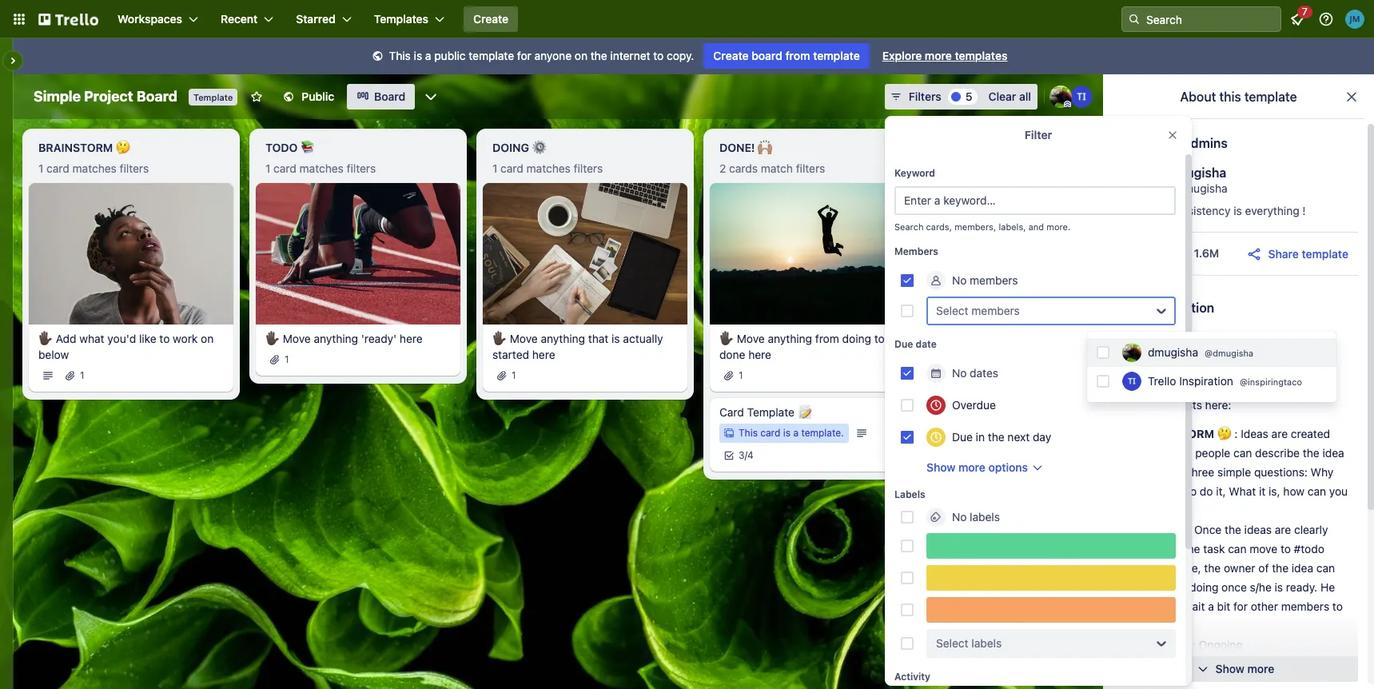 Task type: describe. For each thing, give the bounding box(es) containing it.
here,
[[1174, 561, 1202, 575]]

0 horizontal spatial move
[[1139, 581, 1167, 594]]

more for templates
[[925, 49, 952, 62]]

is left the everything
[[1234, 204, 1243, 218]]

and
[[1029, 222, 1045, 232]]

filters for brainstorm 🤔 1 card matches filters
[[120, 162, 149, 175]]

stage.
[[1139, 561, 1171, 575]]

here for ✋🏿 move anything from doing to done here
[[749, 348, 772, 361]]

: once the ideas are clearly defined, the task can move to #todo stage. here, the owner of the idea can move to #doing once s/he is ready. he can also wait a bit for other members to join.
[[1139, 523, 1343, 633]]

recent button
[[211, 6, 283, 32]]

public button
[[273, 84, 344, 110]]

sm image
[[370, 49, 386, 65]]

keyword
[[895, 167, 936, 179]]

'ready'
[[361, 332, 397, 345]]

board for board
[[374, 90, 406, 103]]

started
[[493, 348, 529, 361]]

internet
[[611, 49, 651, 62]]

ideas inside : once the ideas are clearly defined, the task can move to #todo stage. here, the owner of the idea can move to #doing once s/he is ready. he can also wait a bit for other members to join.
[[1245, 523, 1272, 537]]

the left internet
[[591, 49, 607, 62]]

labels,
[[999, 222, 1026, 232]]

is left public
[[414, 49, 422, 62]]

2 horizontal spatial on
[[1231, 331, 1244, 345]]

about this template
[[1181, 90, 1298, 104]]

0 vertical spatial are
[[1153, 398, 1169, 412]]

1 inside brainstorm 🤔 1 card matches filters
[[38, 162, 43, 175]]

done
[[720, 348, 746, 361]]

DONE! 🙌🏽 text field
[[710, 135, 915, 161]]

trello inspiration (inspiringtaco) image
[[1071, 86, 1093, 108]]

0 vertical spatial dmugisha (dmugisha) image
[[1050, 86, 1072, 108]]

represent
[[1120, 373, 1169, 386]]

simple for simple project board
[[34, 88, 81, 105]]

: left finished
[[1192, 657, 1195, 671]]

create for create
[[473, 12, 509, 26]]

owner
[[1224, 561, 1256, 575]]

template right "this"
[[1245, 90, 1298, 104]]

board inside text field
[[137, 88, 178, 105]]

hold
[[1188, 357, 1210, 370]]

star or unstar board image
[[251, 90, 263, 103]]

a left public
[[425, 49, 431, 62]]

card down card template 📝
[[761, 427, 781, 439]]

no for no members
[[952, 274, 967, 287]]

explore more templates
[[883, 49, 1008, 62]]

members,
[[955, 222, 997, 232]]

brainstorm 🤔
[[1139, 427, 1232, 441]]

customize views image
[[423, 89, 439, 105]]

next
[[1008, 430, 1030, 444]]

simple for simple board to start on a project.
[[1120, 331, 1155, 345]]

ready.
[[1287, 581, 1318, 594]]

share template
[[1269, 247, 1349, 260]]

more for options
[[959, 461, 986, 474]]

can up he
[[1317, 561, 1336, 575]]

a left the project.
[[1247, 331, 1253, 345]]

this for this is a public template for anyone on the internet to copy.
[[389, 49, 411, 62]]

0 vertical spatial do
[[1200, 485, 1214, 498]]

search cards, members, labels, and more.
[[895, 222, 1071, 232]]

admins
[[1184, 136, 1228, 150]]

0 vertical spatial @dmugisha
[[1168, 182, 1228, 195]]

how
[[1284, 485, 1305, 498]]

template left explore
[[813, 49, 860, 62]]

three
[[1188, 465, 1215, 479]]

cards
[[729, 162, 758, 175]]

filters
[[909, 90, 942, 103]]

idea inside ': ideas are created here. here people can describe the idea following three simple questions: why you wish to do it, what it is, how can you do it.'
[[1323, 446, 1345, 460]]

here
[[1168, 446, 1193, 460]]

workspaces
[[118, 12, 182, 26]]

simple board to start on a project.
[[1120, 331, 1296, 345]]

move for ✋🏿 move anything that is actually started here
[[510, 332, 538, 345]]

no labels
[[952, 510, 1000, 524]]

share template button
[[1246, 246, 1349, 262]]

show for show more
[[1216, 662, 1245, 676]]

color: yellow, title: none element
[[927, 565, 1176, 591]]

a down 📝
[[794, 427, 799, 439]]

select members
[[936, 304, 1020, 317]]

1 vertical spatial do
[[1139, 504, 1152, 517]]

share
[[1269, 247, 1299, 260]]

Enter a keyword… text field
[[895, 186, 1176, 215]]

is down card template 📝
[[784, 427, 791, 439]]

defined,
[[1139, 542, 1181, 556]]

wait
[[1184, 600, 1206, 613]]

to left start
[[1191, 331, 1201, 345]]

: left ongoing
[[1193, 638, 1196, 652]]

are inside : once the ideas are clearly defined, the task can move to #todo stage. here, the owner of the idea can move to #doing once s/he is ready. he can also wait a bit for other members to join.
[[1275, 523, 1292, 537]]

trello inspiration @inspiringtaco
[[1148, 374, 1303, 387]]

ongoing
[[1199, 638, 1243, 652]]

why
[[1311, 465, 1334, 479]]

⚙️ for matches
[[532, 141, 547, 154]]

this
[[1220, 90, 1242, 104]]

doing ⚙️ : ongoing done! 🙌🏽 : finished
[[1139, 638, 1243, 671]]

members for select members
[[972, 304, 1020, 317]]

no members
[[952, 274, 1019, 287]]

it.
[[1155, 504, 1165, 517]]

7 notifications image
[[1288, 10, 1308, 29]]

project.
[[1256, 331, 1296, 345]]

filters for done! 🙌🏽 2 cards match filters
[[796, 162, 826, 175]]

members
[[895, 246, 939, 258]]

you'd
[[107, 332, 136, 345]]

move for ✋🏿 move anything 'ready' here
[[283, 332, 311, 345]]

the down task
[[1205, 561, 1221, 575]]

explore more templates link
[[873, 43, 1018, 69]]

anything for 'ready'
[[314, 332, 358, 345]]

this card is a template.
[[739, 427, 844, 439]]

Board name text field
[[26, 84, 186, 110]]

1 vertical spatial dmugisha (dmugisha) image
[[1118, 166, 1158, 206]]

ideas inside each list can hold items (cards) that represent ideas or tasks.
[[1172, 373, 1200, 386]]

it,
[[1217, 485, 1226, 498]]

members inside : once the ideas are clearly defined, the task can move to #todo stage. here, the owner of the idea can move to #doing once s/he is ready. he can also wait a bit for other members to join.
[[1282, 600, 1330, 613]]

to left the copy.
[[654, 49, 664, 62]]

jeremy miller (jeremymiller198) image
[[1346, 10, 1365, 29]]

that inside each list can hold items (cards) that represent ideas or tasks.
[[1284, 357, 1304, 370]]

add
[[56, 332, 76, 345]]

template.
[[802, 427, 844, 439]]

search
[[895, 222, 924, 232]]

✋🏿 move anything 'ready' here link
[[266, 331, 451, 347]]

consistency is everything !
[[1168, 204, 1306, 218]]

filters for doing ⚙️ 1 card matches filters
[[574, 162, 603, 175]]

also
[[1160, 600, 1181, 613]]

clear
[[989, 90, 1017, 103]]

due for due in the next day
[[952, 430, 973, 444]]

card for todo 📚 1 card matches filters
[[274, 162, 297, 175]]

options
[[989, 461, 1028, 474]]

here.
[[1139, 446, 1165, 460]]

labels for no labels
[[970, 510, 1000, 524]]

/
[[745, 449, 748, 461]]

1 vertical spatial dmugisha @dmugisha
[[1148, 345, 1254, 359]]

to inside "✋🏿 add what you'd like to work on below"
[[159, 332, 170, 345]]

✋🏿 move anything from doing to done here link
[[720, 331, 905, 363]]

2 you from the left
[[1330, 485, 1348, 498]]

Search field
[[1141, 7, 1281, 31]]

can down why
[[1308, 485, 1327, 498]]

matches for 📚
[[300, 162, 344, 175]]

🙌🏽 inside doing ⚙️ : ongoing done! 🙌🏽 : finished
[[1178, 657, 1192, 671]]

open information menu image
[[1319, 11, 1335, 27]]

other
[[1251, 600, 1279, 613]]

3 / 4
[[739, 449, 754, 461]]

matches for ⚙️
[[527, 162, 571, 175]]

workspaces button
[[108, 6, 208, 32]]

template inside button
[[1302, 247, 1349, 260]]

done! inside doing ⚙️ : ongoing done! 🙌🏽 : finished
[[1139, 657, 1175, 671]]

✋🏿 add what you'd like to work on below link
[[38, 331, 224, 363]]

can inside each list can hold items (cards) that represent ideas or tasks.
[[1166, 357, 1184, 370]]

to down he
[[1333, 600, 1343, 613]]

search image
[[1128, 13, 1141, 26]]

0 vertical spatial dmugisha @dmugisha
[[1168, 166, 1228, 195]]

@inspiringtaco
[[1240, 376, 1303, 387]]

0 vertical spatial for
[[517, 49, 532, 62]]

public
[[302, 90, 334, 103]]

there are 4 lists here:
[[1120, 398, 1232, 412]]

wish
[[1160, 485, 1184, 498]]

🤔 for brainstorm 🤔
[[1218, 427, 1232, 441]]

no dates
[[952, 366, 999, 380]]

from inside "✋🏿 move anything from doing to done here"
[[816, 332, 840, 345]]

clear all
[[989, 90, 1032, 103]]

card template 📝
[[720, 405, 812, 419]]

anything for from
[[768, 332, 813, 345]]

following
[[1139, 465, 1185, 479]]

move for ✋🏿 move anything from doing to done here
[[737, 332, 765, 345]]

show more
[[1216, 662, 1275, 676]]

2 vertical spatial dmugisha (dmugisha) image
[[1123, 343, 1142, 362]]

recent
[[221, 12, 258, 26]]

dates
[[970, 366, 999, 380]]



Task type: vqa. For each thing, say whether or not it's contained in the screenshot.
Show menu image
no



Task type: locate. For each thing, give the bounding box(es) containing it.
3 matches from the left
[[527, 162, 571, 175]]

🙌🏽
[[758, 141, 773, 154], [1178, 657, 1192, 671]]

copy.
[[667, 49, 695, 62]]

todo for todo 📚 1 card matches filters
[[266, 141, 298, 154]]

create up this is a public template for anyone on the internet to copy.
[[473, 12, 509, 26]]

you up it. at the bottom of the page
[[1139, 485, 1157, 498]]

this member is an admin of this board. image
[[1064, 101, 1072, 108]]

anything inside ✋🏿 move anything that is actually started here
[[541, 332, 585, 345]]

no for no dates
[[952, 366, 967, 380]]

board right the project
[[137, 88, 178, 105]]

are up describe
[[1272, 427, 1288, 441]]

1 horizontal spatial brainstorm
[[1139, 427, 1215, 441]]

inspiration
[[1180, 374, 1234, 387]]

🙌🏽 inside done! 🙌🏽 2 cards match filters
[[758, 141, 773, 154]]

1 vertical spatial for
[[1234, 600, 1248, 613]]

to right wish
[[1187, 485, 1197, 498]]

are down trello
[[1153, 398, 1169, 412]]

templates
[[374, 12, 429, 26]]

0 vertical spatial board
[[752, 49, 783, 62]]

0 vertical spatial move
[[1250, 542, 1278, 556]]

5
[[966, 90, 973, 103]]

⚙️ for done!
[[1179, 638, 1193, 652]]

brainstorm up "here"
[[1139, 427, 1215, 441]]

0 vertical spatial that
[[588, 332, 609, 345]]

todo 📚 1 card matches filters
[[266, 141, 376, 175]]

1 horizontal spatial idea
[[1323, 446, 1345, 460]]

idea up ready.
[[1292, 561, 1314, 575]]

4 for /
[[748, 449, 754, 461]]

once
[[1222, 581, 1247, 594]]

✋🏿 for ✋🏿 move anything 'ready' here
[[266, 332, 280, 345]]

1 vertical spatial this
[[739, 427, 758, 439]]

this for this card is a template.
[[739, 427, 758, 439]]

simple
[[34, 88, 81, 105], [1120, 331, 1155, 345]]

🙌🏽 left finished
[[1178, 657, 1192, 671]]

(cards)
[[1244, 357, 1281, 370]]

2 ✋🏿 from the left
[[266, 332, 280, 345]]

due left date
[[895, 338, 914, 350]]

brainstorm 🤔 1 card matches filters
[[38, 141, 149, 175]]

0 vertical spatial 4
[[1172, 398, 1179, 412]]

✋🏿 for ✋🏿 move anything that is actually started here
[[493, 332, 507, 345]]

1 horizontal spatial doing
[[1139, 638, 1176, 652]]

dmugisha up trello
[[1148, 345, 1199, 359]]

🤔 for brainstorm 🤔 1 card matches filters
[[116, 141, 130, 154]]

0 horizontal spatial todo
[[266, 141, 298, 154]]

here right started
[[532, 348, 556, 361]]

✋🏿 inside "✋🏿 move anything from doing to done here"
[[720, 332, 734, 345]]

0 horizontal spatial ideas
[[1172, 373, 1200, 386]]

4 right 3
[[748, 449, 754, 461]]

on
[[575, 49, 588, 62], [1231, 331, 1244, 345], [201, 332, 214, 345]]

0 vertical spatial due
[[895, 338, 914, 350]]

0 horizontal spatial create
[[473, 12, 509, 26]]

card for brainstorm 🤔 1 card matches filters
[[46, 162, 69, 175]]

2 vertical spatial no
[[952, 510, 967, 524]]

color: green, title: none element
[[927, 533, 1176, 559]]

everything
[[1246, 204, 1300, 218]]

do left it. at the bottom of the page
[[1139, 504, 1152, 517]]

labels
[[970, 510, 1000, 524], [972, 637, 1002, 650]]

template up this card is a template.
[[747, 405, 795, 419]]

more right finished
[[1248, 662, 1275, 676]]

lists
[[1182, 398, 1203, 412]]

simple left the project
[[34, 88, 81, 105]]

here:
[[1206, 398, 1232, 412]]

1 vertical spatial brainstorm
[[1139, 427, 1215, 441]]

3 ✋🏿 from the left
[[493, 332, 507, 345]]

1 horizontal spatial you
[[1330, 485, 1348, 498]]

items
[[1213, 357, 1241, 370]]

ideas down hold
[[1172, 373, 1200, 386]]

to
[[654, 49, 664, 62], [1191, 331, 1201, 345], [159, 332, 170, 345], [875, 332, 885, 345], [1187, 485, 1197, 498], [1281, 542, 1291, 556], [1170, 581, 1180, 594], [1333, 600, 1343, 613]]

filters down todo 📚 text box
[[347, 162, 376, 175]]

⚙️ inside doing ⚙️ : ongoing done! 🙌🏽 : finished
[[1179, 638, 1193, 652]]

there
[[1120, 398, 1150, 412]]

0 horizontal spatial 🙌🏽
[[758, 141, 773, 154]]

4 for are
[[1172, 398, 1179, 412]]

more.
[[1047, 222, 1071, 232]]

1 horizontal spatial ⚙️
[[1179, 638, 1193, 652]]

to inside "✋🏿 move anything from doing to done here"
[[875, 332, 885, 345]]

select for select members
[[936, 304, 969, 317]]

create board from template
[[714, 49, 860, 62]]

todo inside todo 📚 1 card matches filters
[[266, 141, 298, 154]]

activity
[[895, 671, 931, 683]]

card inside doing ⚙️ 1 card matches filters
[[501, 162, 524, 175]]

card down 'doing ⚙️' text box
[[501, 162, 524, 175]]

brainstorm inside brainstorm 🤔 1 card matches filters
[[38, 141, 113, 154]]

filters down 'doing ⚙️' text box
[[574, 162, 603, 175]]

trello
[[1148, 374, 1177, 387]]

📚 for todo 📚
[[1174, 523, 1189, 537]]

ideas down the it
[[1245, 523, 1272, 537]]

1 horizontal spatial ideas
[[1245, 523, 1272, 537]]

here right "'ready'"
[[400, 332, 423, 345]]

0 horizontal spatial on
[[201, 332, 214, 345]]

on for this is a public template for anyone on the internet to copy.
[[575, 49, 588, 62]]

actually
[[623, 332, 663, 345]]

✋🏿 move anything that is actually started here link
[[493, 331, 678, 363]]

0 vertical spatial this
[[389, 49, 411, 62]]

@dmugisha
[[1168, 182, 1228, 195], [1205, 347, 1254, 358]]

this right sm 'image'
[[389, 49, 411, 62]]

the right "once"
[[1225, 523, 1242, 537]]

match
[[761, 162, 793, 175]]

done! up cards
[[720, 141, 755, 154]]

about
[[1181, 90, 1217, 104]]

doing for doing ⚙️ 1 card matches filters
[[493, 141, 529, 154]]

2 no from the top
[[952, 366, 967, 380]]

move inside ✋🏿 move anything that is actually started here
[[510, 332, 538, 345]]

0 vertical spatial brainstorm
[[38, 141, 113, 154]]

✋🏿 for ✋🏿 move anything from doing to done here
[[720, 332, 734, 345]]

📚 inside todo 📚 1 card matches filters
[[301, 141, 315, 154]]

here right the done
[[749, 348, 772, 361]]

2 anything from the left
[[541, 332, 585, 345]]

once
[[1195, 523, 1222, 537]]

a
[[425, 49, 431, 62], [1247, 331, 1253, 345], [794, 427, 799, 439], [1209, 600, 1215, 613]]

matches down 'doing ⚙️' text box
[[527, 162, 571, 175]]

members for no members
[[970, 274, 1019, 287]]

he
[[1321, 581, 1336, 594]]

explore
[[883, 49, 922, 62]]

starred button
[[287, 6, 361, 32]]

0 horizontal spatial board
[[137, 88, 178, 105]]

1 vertical spatial 📚
[[1174, 523, 1189, 537]]

2 vertical spatial are
[[1275, 523, 1292, 537]]

dmugisha
[[1168, 166, 1227, 180], [1148, 345, 1199, 359]]

show inside button
[[1216, 662, 1245, 676]]

can up join.
[[1139, 600, 1157, 613]]

primary element
[[0, 0, 1375, 38]]

no for no labels
[[952, 510, 967, 524]]

template down create button
[[469, 49, 514, 62]]

simple up each
[[1120, 331, 1155, 345]]

1 horizontal spatial from
[[816, 332, 840, 345]]

0 horizontal spatial for
[[517, 49, 532, 62]]

1 horizontal spatial show
[[1216, 662, 1245, 676]]

1 inside todo 📚 1 card matches filters
[[266, 162, 271, 175]]

to inside ': ideas are created here. here people can describe the idea following three simple questions: why you wish to do it, what it is, how can you do it.'
[[1187, 485, 1197, 498]]

show more options
[[927, 461, 1028, 474]]

0 horizontal spatial ⚙️
[[532, 141, 547, 154]]

show down ongoing
[[1216, 662, 1245, 676]]

dmugisha @dmugisha down simple board to start on a project.
[[1148, 345, 1254, 359]]

a inside : once the ideas are clearly defined, the task can move to #todo stage. here, the owner of the idea can move to #doing once s/he is ready. he can also wait a bit for other members to join.
[[1209, 600, 1215, 613]]

✋🏿 add what you'd like to work on below
[[38, 332, 214, 361]]

todo 📚
[[1139, 523, 1189, 537]]

template left star or unstar board image
[[194, 92, 233, 102]]

0 vertical spatial from
[[786, 49, 811, 62]]

📝
[[798, 405, 812, 419]]

board left customize views icon
[[374, 90, 406, 103]]

on inside "✋🏿 add what you'd like to work on below"
[[201, 332, 214, 345]]

1 vertical spatial doing
[[1139, 638, 1176, 652]]

2 matches from the left
[[300, 162, 344, 175]]

todo
[[266, 141, 298, 154], [1139, 523, 1171, 537]]

0 vertical spatial dmugisha
[[1168, 166, 1227, 180]]

todo for todo 📚
[[1139, 523, 1171, 537]]

1 horizontal spatial for
[[1234, 600, 1248, 613]]

back to home image
[[38, 6, 98, 32]]

ideas
[[1172, 373, 1200, 386], [1245, 523, 1272, 537]]

1 vertical spatial idea
[[1292, 561, 1314, 575]]

filters down brainstorm 🤔 text field
[[120, 162, 149, 175]]

matches inside brainstorm 🤔 1 card matches filters
[[72, 162, 117, 175]]

0 horizontal spatial simple
[[34, 88, 81, 105]]

0 horizontal spatial that
[[588, 332, 609, 345]]

dmugisha (dmugisha) image left dmugisha link
[[1118, 166, 1158, 206]]

more down in
[[959, 461, 986, 474]]

are inside ': ideas are created here. here people can describe the idea following three simple questions: why you wish to do it, what it is, how can you do it.'
[[1272, 427, 1288, 441]]

simple inside text field
[[34, 88, 81, 105]]

0 vertical spatial select
[[936, 304, 969, 317]]

dmugisha (dmugisha) image right 'all'
[[1050, 86, 1072, 108]]

1 horizontal spatial that
[[1284, 357, 1304, 370]]

4 left lists
[[1172, 398, 1179, 412]]

a left bit at right
[[1209, 600, 1215, 613]]

show inside button
[[927, 461, 956, 474]]

public
[[434, 49, 466, 62]]

below
[[38, 348, 69, 361]]

that up @inspiringtaco
[[1284, 357, 1304, 370]]

BRAINSTORM 🤔 text field
[[29, 135, 234, 161]]

done! down join.
[[1139, 657, 1175, 671]]

1 horizontal spatial do
[[1200, 485, 1214, 498]]

filters
[[120, 162, 149, 175], [347, 162, 376, 175], [574, 162, 603, 175], [796, 162, 826, 175]]

create button
[[464, 6, 518, 32]]

📚 for todo 📚 1 card matches filters
[[301, 141, 315, 154]]

✋🏿
[[38, 332, 53, 345], [266, 332, 280, 345], [493, 332, 507, 345], [720, 332, 734, 345]]

2 horizontal spatial move
[[737, 332, 765, 345]]

each list can hold items (cards) that represent ideas or tasks.
[[1120, 357, 1304, 386]]

0 vertical spatial todo
[[266, 141, 298, 154]]

1 inside doing ⚙️ 1 card matches filters
[[493, 162, 498, 175]]

labels down color: orange, title: none 'element'
[[972, 637, 1002, 650]]

1 vertical spatial simple
[[1120, 331, 1155, 345]]

🙌🏽 up match on the right top of the page
[[758, 141, 773, 154]]

0 horizontal spatial you
[[1139, 485, 1157, 498]]

1 horizontal spatial more
[[959, 461, 986, 474]]

: left "once"
[[1189, 523, 1192, 537]]

is inside ✋🏿 move anything that is actually started here
[[612, 332, 620, 345]]

0 vertical spatial no
[[952, 274, 967, 287]]

close popover image
[[1167, 129, 1180, 142]]

doing
[[493, 141, 529, 154], [1139, 638, 1176, 652]]

filters for todo 📚 1 card matches filters
[[347, 162, 376, 175]]

: left ideas
[[1235, 427, 1238, 441]]

1 horizontal spatial matches
[[300, 162, 344, 175]]

of
[[1259, 561, 1269, 575]]

is right "s/he"
[[1275, 581, 1284, 594]]

that inside ✋🏿 move anything that is actually started here
[[588, 332, 609, 345]]

✋🏿 move anything that is actually started here
[[493, 332, 663, 361]]

doing ⚙️ 1 card matches filters
[[493, 141, 603, 175]]

✋🏿 move anything 'ready' here
[[266, 332, 423, 345]]

4 filters from the left
[[796, 162, 826, 175]]

0 horizontal spatial move
[[283, 332, 311, 345]]

move down stage.
[[1139, 581, 1167, 594]]

1 vertical spatial ideas
[[1245, 523, 1272, 537]]

that
[[588, 332, 609, 345], [1284, 357, 1304, 370]]

3 no from the top
[[952, 510, 967, 524]]

dmugisha inside dmugisha @dmugisha
[[1168, 166, 1227, 180]]

filters inside done! 🙌🏽 2 cards match filters
[[796, 162, 826, 175]]

1 vertical spatial template
[[747, 405, 795, 419]]

more right explore
[[925, 49, 952, 62]]

template
[[469, 49, 514, 62], [813, 49, 860, 62], [1245, 90, 1298, 104], [1302, 247, 1349, 260]]

1 vertical spatial 4
[[748, 449, 754, 461]]

template
[[194, 92, 233, 102], [747, 405, 795, 419]]

brainstorm down simple project board text field
[[38, 141, 113, 154]]

3 move from the left
[[737, 332, 765, 345]]

finished
[[1198, 657, 1242, 671]]

🤔 up the people
[[1218, 427, 1232, 441]]

due for due date
[[895, 338, 914, 350]]

matches inside todo 📚 1 card matches filters
[[300, 162, 344, 175]]

4 ✋🏿 from the left
[[720, 332, 734, 345]]

🤔 down the project
[[116, 141, 130, 154]]

: inside : once the ideas are clearly defined, the task can move to #todo stage. here, the owner of the idea can move to #doing once s/he is ready. he can also wait a bit for other members to join.
[[1189, 523, 1192, 537]]

anything for that
[[541, 332, 585, 345]]

1 vertical spatial create
[[714, 49, 749, 62]]

card inside brainstorm 🤔 1 card matches filters
[[46, 162, 69, 175]]

the up here,
[[1184, 542, 1201, 556]]

⚙️
[[532, 141, 547, 154], [1179, 638, 1193, 652]]

: inside ': ideas are created here. here people can describe the idea following three simple questions: why you wish to do it, what it is, how can you do it.'
[[1235, 427, 1238, 441]]

DOING ⚙️ text field
[[483, 135, 688, 161]]

dmugisha link
[[1168, 166, 1227, 180]]

overdue
[[952, 398, 996, 412]]

labels
[[895, 489, 926, 501]]

color: orange, title: none element
[[927, 597, 1176, 623]]

0 horizontal spatial template
[[194, 92, 233, 102]]

no down show more options
[[952, 510, 967, 524]]

here for ✋🏿 move anything that is actually started here
[[532, 348, 556, 361]]

matches down todo 📚 text box
[[300, 162, 344, 175]]

1 vertical spatial members
[[972, 304, 1020, 317]]

anything inside "✋🏿 move anything from doing to done here"
[[768, 332, 813, 345]]

the right in
[[988, 430, 1005, 444]]

1 ✋🏿 from the left
[[38, 332, 53, 345]]

created
[[1291, 427, 1331, 441]]

board for board admins
[[1145, 136, 1181, 150]]

templates button
[[364, 6, 454, 32]]

no up select members
[[952, 274, 967, 287]]

dmugisha (dmugisha) image left list
[[1123, 343, 1142, 362]]

template right share
[[1302, 247, 1349, 260]]

due left in
[[952, 430, 973, 444]]

brainstorm for brainstorm 🤔
[[1139, 427, 1215, 441]]

1 vertical spatial ⚙️
[[1179, 638, 1193, 652]]

2 horizontal spatial matches
[[527, 162, 571, 175]]

3 anything from the left
[[768, 332, 813, 345]]

1 vertical spatial from
[[816, 332, 840, 345]]

1 vertical spatial select
[[936, 637, 969, 650]]

filters down done! 🙌🏽 text field
[[796, 162, 826, 175]]

1 filters from the left
[[120, 162, 149, 175]]

2 select from the top
[[936, 637, 969, 650]]

✋🏿 for ✋🏿 add what you'd like to work on below
[[38, 332, 53, 345]]

select labels
[[936, 637, 1002, 650]]

📚 left "once"
[[1174, 523, 1189, 537]]

trello inspiration (inspiringtaco) image
[[1123, 372, 1142, 391]]

0 horizontal spatial here
[[400, 332, 423, 345]]

1 vertical spatial @dmugisha
[[1205, 347, 1254, 358]]

is inside : once the ideas are clearly defined, the task can move to #todo stage. here, the owner of the idea can move to #doing once s/he is ready. he can also wait a bit for other members to join.
[[1275, 581, 1284, 594]]

for right bit at right
[[1234, 600, 1248, 613]]

here
[[400, 332, 423, 345], [532, 348, 556, 361], [749, 348, 772, 361]]

✋🏿 inside ✋🏿 move anything that is actually started here
[[493, 332, 507, 345]]

tasks.
[[1216, 373, 1247, 386]]

members down no members
[[972, 304, 1020, 317]]

on right anyone
[[575, 49, 588, 62]]

0 horizontal spatial 4
[[748, 449, 754, 461]]

day
[[1033, 430, 1052, 444]]

the
[[591, 49, 607, 62], [988, 430, 1005, 444], [1303, 446, 1320, 460], [1225, 523, 1242, 537], [1184, 542, 1201, 556], [1205, 561, 1221, 575], [1272, 561, 1289, 575]]

#todo
[[1294, 542, 1325, 556]]

doing inside doing ⚙️ 1 card matches filters
[[493, 141, 529, 154]]

is left actually
[[612, 332, 620, 345]]

1 move from the left
[[283, 332, 311, 345]]

or
[[1203, 373, 1213, 386]]

0 horizontal spatial 📚
[[301, 141, 315, 154]]

1 horizontal spatial create
[[714, 49, 749, 62]]

for inside : once the ideas are clearly defined, the task can move to #todo stage. here, the owner of the idea can move to #doing once s/he is ready. he can also wait a bit for other members to join.
[[1234, 600, 1248, 613]]

board for simple
[[1158, 331, 1188, 345]]

card down public button on the left of page
[[274, 162, 297, 175]]

1 horizontal spatial board
[[1158, 331, 1188, 345]]

members up select members
[[970, 274, 1019, 287]]

the right of
[[1272, 561, 1289, 575]]

board admins
[[1145, 136, 1228, 150]]

1 no from the top
[[952, 274, 967, 287]]

📚
[[301, 141, 315, 154], [1174, 523, 1189, 537]]

2 move from the left
[[510, 332, 538, 345]]

0 vertical spatial show
[[927, 461, 956, 474]]

this is a public template for anyone on the internet to copy.
[[389, 49, 695, 62]]

for left anyone
[[517, 49, 532, 62]]

0 horizontal spatial show
[[927, 461, 956, 474]]

on for ✋🏿 add what you'd like to work on below
[[201, 332, 214, 345]]

filters inside todo 📚 1 card matches filters
[[347, 162, 376, 175]]

that left actually
[[588, 332, 609, 345]]

show for show more options
[[927, 461, 956, 474]]

0 vertical spatial create
[[473, 12, 509, 26]]

0 vertical spatial template
[[194, 92, 233, 102]]

doing
[[843, 332, 872, 345]]

create for create board from template
[[714, 49, 749, 62]]

🤔 inside brainstorm 🤔 1 card matches filters
[[116, 141, 130, 154]]

1 vertical spatial 🙌🏽
[[1178, 657, 1192, 671]]

move
[[283, 332, 311, 345], [510, 332, 538, 345], [737, 332, 765, 345]]

#doing
[[1183, 581, 1219, 594]]

board for create
[[752, 49, 783, 62]]

each
[[1120, 357, 1145, 370]]

to up also
[[1170, 581, 1180, 594]]

1 horizontal spatial todo
[[1139, 523, 1171, 537]]

templates
[[955, 49, 1008, 62]]

move up of
[[1250, 542, 1278, 556]]

1 vertical spatial 🤔
[[1218, 427, 1232, 441]]

done! inside done! 🙌🏽 2 cards match filters
[[720, 141, 755, 154]]

3 filters from the left
[[574, 162, 603, 175]]

0 vertical spatial idea
[[1323, 446, 1345, 460]]

doing inside doing ⚙️ : ongoing done! 🙌🏽 : finished
[[1139, 638, 1176, 652]]

do left it,
[[1200, 485, 1214, 498]]

⚙️ inside doing ⚙️ 1 card matches filters
[[532, 141, 547, 154]]

doing for doing ⚙️ : ongoing done! 🙌🏽 : finished
[[1139, 638, 1176, 652]]

idea inside : once the ideas are clearly defined, the task can move to #todo stage. here, the owner of the idea can move to #doing once s/he is ready. he can also wait a bit for other members to join.
[[1292, 561, 1314, 575]]

0 vertical spatial members
[[970, 274, 1019, 287]]

TODO 📚 text field
[[256, 135, 461, 161]]

matches for 🤔
[[72, 162, 117, 175]]

1 anything from the left
[[314, 332, 358, 345]]

labels for select labels
[[972, 637, 1002, 650]]

2 horizontal spatial more
[[1248, 662, 1275, 676]]

1 horizontal spatial done!
[[1139, 657, 1175, 671]]

questions:
[[1255, 465, 1308, 479]]

1 you from the left
[[1139, 485, 1157, 498]]

members down ready.
[[1282, 600, 1330, 613]]

filters inside doing ⚙️ 1 card matches filters
[[574, 162, 603, 175]]

labels down show more options button on the bottom of the page
[[970, 510, 1000, 524]]

join.
[[1139, 619, 1160, 633]]

on right start
[[1231, 331, 1244, 345]]

brainstorm for brainstorm 🤔 1 card matches filters
[[38, 141, 113, 154]]

dmugisha @dmugisha up the consistency
[[1168, 166, 1228, 195]]

2 filters from the left
[[347, 162, 376, 175]]

0 horizontal spatial brainstorm
[[38, 141, 113, 154]]

more inside button
[[959, 461, 986, 474]]

dmugisha (dmugisha) image
[[1050, 86, 1072, 108], [1118, 166, 1158, 206], [1123, 343, 1142, 362]]

card for doing ⚙️ 1 card matches filters
[[501, 162, 524, 175]]

todo down public button on the left of page
[[266, 141, 298, 154]]

from
[[786, 49, 811, 62], [816, 332, 840, 345]]

1 matches from the left
[[72, 162, 117, 175]]

1 vertical spatial show
[[1216, 662, 1245, 676]]

matches inside doing ⚙️ 1 card matches filters
[[527, 162, 571, 175]]

0 horizontal spatial done!
[[720, 141, 755, 154]]

1 select from the top
[[936, 304, 969, 317]]

move inside "✋🏿 move anything from doing to done here"
[[737, 332, 765, 345]]

1 horizontal spatial board
[[374, 90, 406, 103]]

2
[[720, 162, 726, 175]]

2 vertical spatial members
[[1282, 600, 1330, 613]]

card inside todo 📚 1 card matches filters
[[274, 162, 297, 175]]

1 horizontal spatial 🤔
[[1218, 427, 1232, 441]]

the inside ': ideas are created here. here people can describe the idea following three simple questions: why you wish to do it, what it is, how can you do it.'
[[1303, 446, 1320, 460]]

1 vertical spatial that
[[1284, 357, 1304, 370]]

create inside button
[[473, 12, 509, 26]]

select for select labels
[[936, 637, 969, 650]]

the down created
[[1303, 446, 1320, 460]]

1 vertical spatial dmugisha
[[1148, 345, 1199, 359]]

0 horizontal spatial from
[[786, 49, 811, 62]]

to left '#todo'
[[1281, 542, 1291, 556]]

1 horizontal spatial template
[[747, 405, 795, 419]]

0 vertical spatial ideas
[[1172, 373, 1200, 386]]

@dmugisha inside dmugisha @dmugisha
[[1205, 347, 1254, 358]]

can up owner
[[1229, 542, 1247, 556]]

done! 🙌🏽 2 cards match filters
[[720, 141, 826, 175]]

0 horizontal spatial matches
[[72, 162, 117, 175]]

0 vertical spatial labels
[[970, 510, 1000, 524]]

here inside ✋🏿 move anything that is actually started here
[[532, 348, 556, 361]]

dmugisha @dmugisha
[[1168, 166, 1228, 195], [1148, 345, 1254, 359]]

filters inside brainstorm 🤔 1 card matches filters
[[120, 162, 149, 175]]

matches down brainstorm 🤔 text field
[[72, 162, 117, 175]]

2 vertical spatial more
[[1248, 662, 1275, 676]]

here inside "✋🏿 move anything from doing to done here"
[[749, 348, 772, 361]]

1 horizontal spatial simple
[[1120, 331, 1155, 345]]

1 vertical spatial todo
[[1139, 523, 1171, 537]]

1 vertical spatial labels
[[972, 637, 1002, 650]]

can up simple
[[1234, 446, 1253, 460]]

0 vertical spatial doing
[[493, 141, 529, 154]]

✋🏿 inside "✋🏿 add what you'd like to work on below"
[[38, 332, 53, 345]]

anyone
[[535, 49, 572, 62]]

1 horizontal spatial here
[[532, 348, 556, 361]]

more inside button
[[1248, 662, 1275, 676]]



